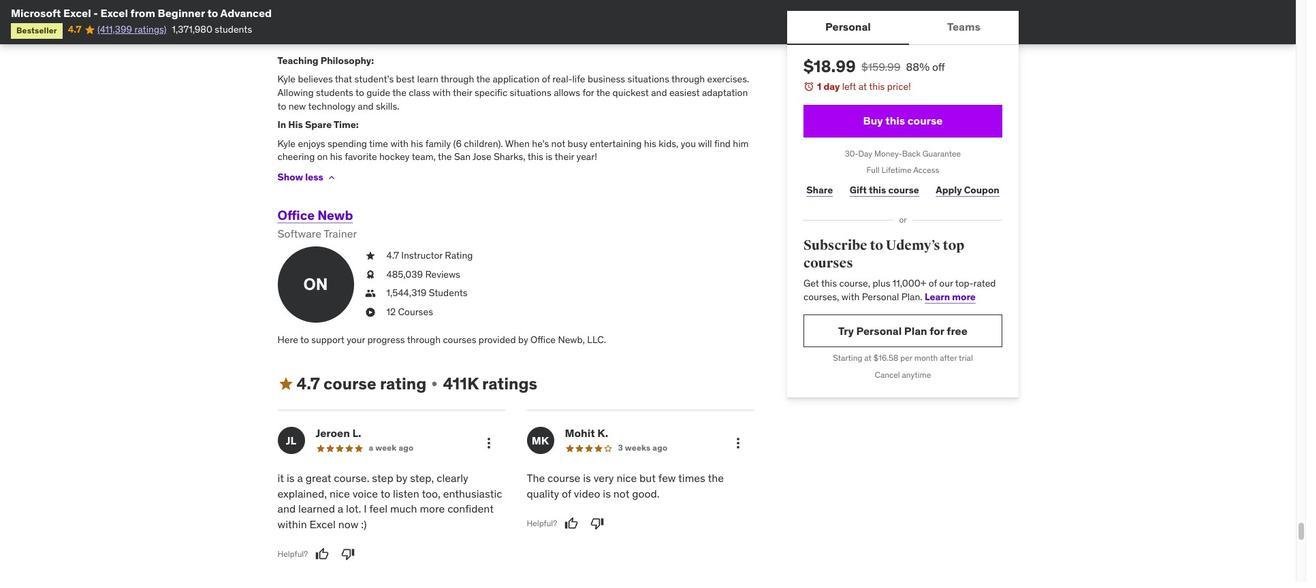 Task type: describe. For each thing, give the bounding box(es) containing it.
the down the 'business'
[[597, 86, 611, 99]]

mohit k.
[[565, 427, 609, 441]]

11,000+
[[893, 278, 927, 290]]

step,
[[410, 472, 434, 485]]

2 horizontal spatial his
[[644, 137, 657, 150]]

nice inside it is a great course. step by step, clearly explained, nice voice to listen too, enthusiastic and learned a lot. i feel much more confident within excel now :)
[[330, 487, 350, 501]]

1,371,980
[[172, 23, 213, 36]]

0 vertical spatial at
[[859, 80, 867, 93]]

get
[[804, 278, 819, 290]]

on
[[317, 151, 328, 163]]

1 horizontal spatial his
[[411, 137, 423, 150]]

learned
[[298, 502, 335, 516]]

entertaining
[[590, 137, 642, 150]]

xsmall image left 411k
[[430, 379, 440, 390]]

to left guide
[[356, 86, 364, 99]]

ago for l.
[[399, 443, 414, 453]]

trial
[[959, 353, 973, 364]]

day
[[824, 80, 840, 93]]

the inside the course is very nice but few times the quality of video is not good.
[[708, 472, 724, 485]]

additional actions for review by jeroen l. image
[[481, 436, 497, 452]]

confident
[[448, 502, 494, 516]]

for inside teaching philosophy: kyle believes that student's best learn through the application of real-life business situations through exercises. allowing students to guide the class with their specific situations allows for the quickest and easiest adaptation to new technology and skills. in his spare time: kyle enjoys spending time with his family (6 children). when he's not busy entertaining his kids, you will find him cheering on his favorite hockey team, the san jose sharks, this is their year!
[[583, 86, 595, 99]]

children).
[[464, 137, 503, 150]]

newb
[[318, 207, 353, 223]]

life
[[573, 73, 586, 85]]

within
[[278, 518, 307, 531]]

specific
[[475, 86, 508, 99]]

support
[[312, 334, 345, 346]]

0 horizontal spatial courses
[[443, 334, 477, 346]]

1 vertical spatial their
[[555, 151, 575, 163]]

30-
[[845, 148, 859, 158]]

is inside teaching philosophy: kyle believes that student's best learn through the application of real-life business situations through exercises. allowing students to guide the class with their specific situations allows for the quickest and easiest adaptation to new technology and skills. in his spare time: kyle enjoys spending time with his family (6 children). when he's not busy entertaining his kids, you will find him cheering on his favorite hockey team, the san jose sharks, this is their year!
[[546, 151, 553, 163]]

this for buy this course
[[886, 114, 905, 127]]

show less
[[278, 171, 324, 184]]

hockey
[[380, 151, 410, 163]]

1,371,980 students
[[172, 23, 252, 36]]

learn
[[417, 73, 439, 85]]

learn more
[[925, 291, 976, 303]]

learn more link
[[925, 291, 976, 303]]

with inside get this course, plus 11,000+ of our top-rated courses, with personal plan.
[[842, 291, 860, 303]]

4.7 for 4.7 instructor rating
[[387, 249, 399, 262]]

students
[[429, 287, 468, 299]]

xsmall image for 4.7 instructor rating
[[365, 249, 376, 263]]

get this course, plus 11,000+ of our top-rated courses, with personal plan.
[[804, 278, 996, 303]]

when
[[505, 137, 530, 150]]

1 horizontal spatial by
[[519, 334, 529, 346]]

teaching
[[278, 54, 319, 67]]

personal button
[[787, 11, 909, 44]]

day
[[859, 148, 873, 158]]

to up 1,371,980 students
[[207, 6, 218, 20]]

of inside get this course, plus 11,000+ of our top-rated courses, with personal plan.
[[929, 278, 937, 290]]

1 horizontal spatial a
[[338, 502, 344, 516]]

30-day money-back guarantee full lifetime access
[[845, 148, 961, 175]]

1 horizontal spatial and
[[358, 100, 374, 112]]

0 horizontal spatial excel
[[63, 6, 91, 20]]

this for get this course, plus 11,000+ of our top-rated courses, with personal plan.
[[821, 278, 837, 290]]

in
[[278, 119, 286, 131]]

helpful? for jl
[[278, 549, 308, 559]]

allowing
[[278, 86, 314, 99]]

money-
[[875, 148, 902, 158]]

88%
[[906, 60, 930, 74]]

0 horizontal spatial students
[[215, 23, 252, 36]]

philosophy:
[[321, 54, 374, 67]]

mark review by mohit k. as unhelpful image
[[591, 517, 604, 531]]

4.7 instructor rating
[[387, 249, 473, 262]]

new
[[289, 100, 306, 112]]

free
[[947, 324, 968, 338]]

but
[[640, 472, 656, 485]]

busy
[[568, 137, 588, 150]]

time:
[[334, 119, 359, 131]]

try personal plan for free link
[[804, 315, 1003, 348]]

is inside it is a great course. step by step, clearly explained, nice voice to listen too, enthusiastic and learned a lot. i feel much more confident within excel now :)
[[287, 472, 295, 485]]

team,
[[412, 151, 436, 163]]

of inside teaching philosophy: kyle believes that student's best learn through the application of real-life business situations through exercises. allowing students to guide the class with their specific situations allows for the quickest and easiest adaptation to new technology and skills. in his spare time: kyle enjoys spending time with his family (6 children). when he's not busy entertaining his kids, you will find him cheering on his favorite hockey team, the san jose sharks, this is their year!
[[542, 73, 551, 85]]

year!
[[577, 151, 598, 163]]

plan
[[904, 324, 928, 338]]

2 horizontal spatial a
[[369, 443, 374, 453]]

our
[[940, 278, 953, 290]]

lot.
[[346, 502, 361, 516]]

mohit
[[565, 427, 595, 441]]

students inside teaching philosophy: kyle believes that student's best learn through the application of real-life business situations through exercises. allowing students to guide the class with their specific situations allows for the quickest and easiest adaptation to new technology and skills. in his spare time: kyle enjoys spending time with his family (6 children). when he's not busy entertaining his kids, you will find him cheering on his favorite hockey team, the san jose sharks, this is their year!
[[316, 86, 354, 99]]

course down "your"
[[324, 373, 377, 394]]

1,544,319
[[387, 287, 427, 299]]

courses inside subscribe to udemy's top courses
[[804, 255, 853, 272]]

top-
[[956, 278, 974, 290]]

show
[[278, 171, 303, 184]]

buy this course button
[[804, 105, 1003, 137]]

$159.99
[[862, 60, 901, 74]]

course inside the course is very nice but few times the quality of video is not good.
[[548, 472, 581, 485]]

teaching philosophy: kyle believes that student's best learn through the application of real-life business situations through exercises. allowing students to guide the class with their specific situations allows for the quickest and easiest adaptation to new technology and skills. in his spare time: kyle enjoys spending time with his family (6 children). when he's not busy entertaining his kids, you will find him cheering on his favorite hockey team, the san jose sharks, this is their year!
[[278, 54, 750, 163]]

now
[[339, 518, 359, 531]]

gift
[[850, 184, 867, 196]]

provided
[[479, 334, 516, 346]]

buy
[[863, 114, 883, 127]]

skills.
[[376, 100, 400, 112]]

at inside starting at $16.58 per month after trial cancel anytime
[[865, 353, 872, 364]]

office newb element
[[278, 247, 354, 323]]

-
[[94, 6, 98, 20]]

the up specific in the top left of the page
[[477, 73, 491, 85]]

this down $159.99
[[869, 80, 885, 93]]

good.
[[633, 487, 660, 501]]

nice inside the course is very nice but few times the quality of video is not good.
[[617, 472, 637, 485]]

quickest
[[613, 86, 649, 99]]

apply coupon button
[[933, 177, 1003, 204]]

business
[[588, 73, 626, 85]]

easiest
[[670, 86, 700, 99]]

helpful? for mk
[[527, 518, 557, 529]]

k.
[[598, 427, 609, 441]]

xsmall image inside show less button
[[326, 172, 337, 183]]

12 courses
[[387, 306, 433, 318]]

12
[[387, 306, 396, 318]]

best
[[396, 73, 415, 85]]

lifetime
[[882, 165, 912, 175]]

xsmall image for 485,039 reviews
[[365, 268, 376, 282]]

and inside it is a great course. step by step, clearly explained, nice voice to listen too, enthusiastic and learned a lot. i feel much more confident within excel now :)
[[278, 502, 296, 516]]

office newb link
[[278, 207, 353, 223]]

or
[[899, 215, 907, 225]]

plus
[[873, 278, 891, 290]]

xsmall image for 1,544,319 students
[[365, 287, 376, 300]]

his
[[288, 119, 303, 131]]



Task type: vqa. For each thing, say whether or not it's contained in the screenshot.
xsmall icon associated with Mobile Development
no



Task type: locate. For each thing, give the bounding box(es) containing it.
it
[[278, 472, 284, 485]]

with up "hockey"
[[391, 137, 409, 150]]

gift this course link
[[847, 177, 922, 204]]

1 horizontal spatial excel
[[100, 6, 128, 20]]

teams
[[948, 20, 981, 34]]

office inside the office newb software trainer
[[278, 207, 315, 223]]

guarantee
[[923, 148, 961, 158]]

of left video
[[562, 487, 572, 501]]

2 vertical spatial of
[[562, 487, 572, 501]]

personal inside button
[[826, 20, 871, 34]]

(411,399
[[98, 23, 132, 36]]

nice
[[617, 472, 637, 485], [330, 487, 350, 501]]

kyle up allowing
[[278, 73, 296, 85]]

to left udemy's
[[870, 237, 884, 254]]

sharks,
[[494, 151, 526, 163]]

1 vertical spatial nice
[[330, 487, 350, 501]]

great
[[306, 472, 332, 485]]

share button
[[804, 177, 836, 204]]

for down life
[[583, 86, 595, 99]]

kids,
[[659, 137, 679, 150]]

4.7 for 4.7
[[68, 23, 82, 36]]

3 weeks ago
[[618, 443, 668, 453]]

0 horizontal spatial their
[[453, 86, 473, 99]]

1 vertical spatial helpful?
[[278, 549, 308, 559]]

0 vertical spatial personal
[[826, 20, 871, 34]]

0 horizontal spatial not
[[552, 137, 566, 150]]

this down he's
[[528, 151, 544, 163]]

through up easiest
[[672, 73, 705, 85]]

4.7 right bestseller
[[68, 23, 82, 36]]

courses,
[[804, 291, 839, 303]]

1 vertical spatial kyle
[[278, 137, 296, 150]]

is down he's
[[546, 151, 553, 163]]

and
[[652, 86, 667, 99], [358, 100, 374, 112], [278, 502, 296, 516]]

apply
[[936, 184, 962, 196]]

of left real-
[[542, 73, 551, 85]]

$18.99 $159.99 88% off
[[804, 56, 945, 77]]

0 horizontal spatial situations
[[510, 86, 552, 99]]

2 vertical spatial personal
[[857, 324, 902, 338]]

1 horizontal spatial their
[[555, 151, 575, 163]]

ago right weeks
[[653, 443, 668, 453]]

2 horizontal spatial with
[[842, 291, 860, 303]]

is down very
[[603, 487, 611, 501]]

1 vertical spatial not
[[614, 487, 630, 501]]

2 kyle from the top
[[278, 137, 296, 150]]

courses
[[804, 255, 853, 272], [443, 334, 477, 346]]

1 horizontal spatial with
[[433, 86, 451, 99]]

additional actions for review by mohit k. image
[[730, 436, 747, 452]]

1 horizontal spatial more
[[953, 291, 976, 303]]

0 vertical spatial of
[[542, 73, 551, 85]]

4.7 up 485,039
[[387, 249, 399, 262]]

subscribe
[[804, 237, 868, 254]]

left
[[842, 80, 856, 93]]

2 horizontal spatial of
[[929, 278, 937, 290]]

0 vertical spatial a
[[369, 443, 374, 453]]

at left the $16.58
[[865, 353, 872, 364]]

0 vertical spatial nice
[[617, 472, 637, 485]]

more down too,
[[420, 502, 445, 516]]

3
[[618, 443, 623, 453]]

a up 'explained,'
[[297, 472, 303, 485]]

1 vertical spatial of
[[929, 278, 937, 290]]

excel inside it is a great course. step by step, clearly explained, nice voice to listen too, enthusiastic and learned a lot. i feel much more confident within excel now :)
[[310, 518, 336, 531]]

0 vertical spatial their
[[453, 86, 473, 99]]

2 vertical spatial and
[[278, 502, 296, 516]]

0 horizontal spatial for
[[583, 86, 595, 99]]

for inside try personal plan for free link
[[930, 324, 945, 338]]

less
[[305, 171, 324, 184]]

0 horizontal spatial ago
[[399, 443, 414, 453]]

ratings
[[483, 373, 538, 394]]

teams button
[[909, 11, 1019, 44]]

at right left
[[859, 80, 867, 93]]

1 kyle from the top
[[278, 73, 296, 85]]

adaptation
[[703, 86, 748, 99]]

xsmall image left 485,039
[[365, 268, 376, 282]]

is right it
[[287, 472, 295, 485]]

0 vertical spatial for
[[583, 86, 595, 99]]

jl
[[286, 434, 297, 448]]

0 vertical spatial not
[[552, 137, 566, 150]]

course inside gift this course 'link'
[[889, 184, 919, 196]]

on
[[304, 274, 328, 295]]

per
[[901, 353, 913, 364]]

0 horizontal spatial and
[[278, 502, 296, 516]]

and down guide
[[358, 100, 374, 112]]

0 horizontal spatial nice
[[330, 487, 350, 501]]

(6
[[453, 137, 462, 150]]

a
[[369, 443, 374, 453], [297, 472, 303, 485], [338, 502, 344, 516]]

2 horizontal spatial excel
[[310, 518, 336, 531]]

situations up quickest
[[628, 73, 670, 85]]

0 horizontal spatial 4.7
[[68, 23, 82, 36]]

1 vertical spatial 4.7
[[387, 249, 399, 262]]

will
[[699, 137, 713, 150]]

:)
[[361, 518, 367, 531]]

to down "step"
[[381, 487, 391, 501]]

by inside it is a great course. step by step, clearly explained, nice voice to listen too, enthusiastic and learned a lot. i feel much more confident within excel now :)
[[396, 472, 408, 485]]

0 horizontal spatial his
[[330, 151, 343, 163]]

personal up the $16.58
[[857, 324, 902, 338]]

software
[[278, 227, 322, 240]]

ago
[[399, 443, 414, 453], [653, 443, 668, 453]]

week
[[376, 443, 397, 453]]

this inside button
[[886, 114, 905, 127]]

your
[[347, 334, 365, 346]]

0 vertical spatial kyle
[[278, 73, 296, 85]]

1 horizontal spatial office
[[531, 334, 556, 346]]

jose
[[473, 151, 492, 163]]

ago right week
[[399, 443, 414, 453]]

0 horizontal spatial a
[[297, 472, 303, 485]]

not
[[552, 137, 566, 150], [614, 487, 630, 501]]

1 vertical spatial by
[[396, 472, 408, 485]]

for left the free
[[930, 324, 945, 338]]

instructor
[[402, 249, 443, 262]]

1 vertical spatial and
[[358, 100, 374, 112]]

0 vertical spatial more
[[953, 291, 976, 303]]

this for gift this course
[[869, 184, 886, 196]]

a left week
[[369, 443, 374, 453]]

spare
[[305, 119, 332, 131]]

nice down course.
[[330, 487, 350, 501]]

0 vertical spatial by
[[519, 334, 529, 346]]

xsmall image
[[326, 172, 337, 183], [365, 249, 376, 263], [365, 268, 376, 282], [365, 287, 376, 300], [365, 306, 376, 319], [430, 379, 440, 390]]

0 vertical spatial and
[[652, 86, 667, 99]]

tab list containing personal
[[787, 11, 1019, 45]]

alarm image
[[804, 81, 815, 92]]

of left our
[[929, 278, 937, 290]]

times
[[679, 472, 706, 485]]

0 horizontal spatial with
[[391, 137, 409, 150]]

jeroen
[[316, 427, 350, 441]]

to inside it is a great course. step by step, clearly explained, nice voice to listen too, enthusiastic and learned a lot. i feel much more confident within excel now :)
[[381, 487, 391, 501]]

this inside get this course, plus 11,000+ of our top-rated courses, with personal plan.
[[821, 278, 837, 290]]

the
[[527, 472, 545, 485]]

excel up (411,399
[[100, 6, 128, 20]]

through
[[441, 73, 474, 85], [672, 73, 705, 85], [407, 334, 441, 346]]

is up video
[[583, 472, 591, 485]]

1,544,319 students
[[387, 287, 468, 299]]

0 vertical spatial office
[[278, 207, 315, 223]]

4.7 right "medium" icon
[[297, 373, 320, 394]]

1 day left at this price!
[[817, 80, 911, 93]]

mk
[[532, 434, 549, 448]]

with down course,
[[842, 291, 860, 303]]

xsmall image left 12
[[365, 306, 376, 319]]

their left specific in the top left of the page
[[453, 86, 473, 99]]

1 horizontal spatial nice
[[617, 472, 637, 485]]

1 vertical spatial at
[[865, 353, 872, 364]]

beginner
[[158, 6, 205, 20]]

tab list
[[787, 11, 1019, 45]]

2 vertical spatial 4.7
[[297, 373, 320, 394]]

his left kids,
[[644, 137, 657, 150]]

xsmall image left instructor
[[365, 249, 376, 263]]

newb,
[[558, 334, 585, 346]]

1 vertical spatial office
[[531, 334, 556, 346]]

personal up '$18.99' on the top of page
[[826, 20, 871, 34]]

and up within
[[278, 502, 296, 516]]

0 horizontal spatial helpful?
[[278, 549, 308, 559]]

the right the times
[[708, 472, 724, 485]]

this right gift
[[869, 184, 886, 196]]

personal inside get this course, plus 11,000+ of our top-rated courses, with personal plan.
[[862, 291, 899, 303]]

xsmall image left 1,544,319
[[365, 287, 376, 300]]

you
[[681, 137, 696, 150]]

more inside it is a great course. step by step, clearly explained, nice voice to listen too, enthusiastic and learned a lot. i feel much more confident within excel now :)
[[420, 502, 445, 516]]

1 horizontal spatial ago
[[653, 443, 668, 453]]

of inside the course is very nice but few times the quality of video is not good.
[[562, 487, 572, 501]]

by up listen
[[396, 472, 408, 485]]

course down lifetime
[[889, 184, 919, 196]]

mark review by jeroen l. as unhelpful image
[[341, 548, 355, 562]]

personal down plus
[[862, 291, 899, 303]]

1 horizontal spatial 4.7
[[297, 373, 320, 394]]

1 horizontal spatial helpful?
[[527, 518, 557, 529]]

2 ago from the left
[[653, 443, 668, 453]]

2 vertical spatial with
[[842, 291, 860, 303]]

not inside teaching philosophy: kyle believes that student's best learn through the application of real-life business situations through exercises. allowing students to guide the class with their specific situations allows for the quickest and easiest adaptation to new technology and skills. in his spare time: kyle enjoys spending time with his family (6 children). when he's not busy entertaining his kids, you will find him cheering on his favorite hockey team, the san jose sharks, this is their year!
[[552, 137, 566, 150]]

this inside teaching philosophy: kyle believes that student's best learn through the application of real-life business situations through exercises. allowing students to guide the class with their specific situations allows for the quickest and easiest adaptation to new technology and skills. in his spare time: kyle enjoys spending time with his family (6 children). when he's not busy entertaining his kids, you will find him cheering on his favorite hockey team, the san jose sharks, this is their year!
[[528, 151, 544, 163]]

xsmall image right 'less'
[[326, 172, 337, 183]]

mark review by mohit k. as helpful image
[[565, 517, 579, 531]]

4.7 for 4.7 course rating
[[297, 373, 320, 394]]

1 vertical spatial personal
[[862, 291, 899, 303]]

1 horizontal spatial situations
[[628, 73, 670, 85]]

2 horizontal spatial 4.7
[[387, 249, 399, 262]]

excel down learned
[[310, 518, 336, 531]]

0 vertical spatial courses
[[804, 255, 853, 272]]

1 vertical spatial more
[[420, 502, 445, 516]]

and left easiest
[[652, 86, 667, 99]]

2 horizontal spatial and
[[652, 86, 667, 99]]

not right he's
[[552, 137, 566, 150]]

1 horizontal spatial students
[[316, 86, 354, 99]]

courses down subscribe
[[804, 255, 853, 272]]

this right buy
[[886, 114, 905, 127]]

believes
[[298, 73, 333, 85]]

(411,399 ratings)
[[98, 23, 167, 36]]

microsoft
[[11, 6, 61, 20]]

udemy's
[[886, 237, 941, 254]]

1 vertical spatial with
[[391, 137, 409, 150]]

courses left provided
[[443, 334, 477, 346]]

the down family
[[438, 151, 452, 163]]

course up back
[[908, 114, 943, 127]]

$16.58
[[874, 353, 899, 364]]

share
[[807, 184, 833, 196]]

0 vertical spatial students
[[215, 23, 252, 36]]

nice left but
[[617, 472, 637, 485]]

1 horizontal spatial courses
[[804, 255, 853, 272]]

rating
[[380, 373, 427, 394]]

students up technology
[[316, 86, 354, 99]]

1 vertical spatial students
[[316, 86, 354, 99]]

1 vertical spatial for
[[930, 324, 945, 338]]

1 horizontal spatial for
[[930, 324, 945, 338]]

their down busy
[[555, 151, 575, 163]]

by right provided
[[519, 334, 529, 346]]

he's
[[532, 137, 549, 150]]

top
[[943, 237, 965, 254]]

0 horizontal spatial of
[[542, 73, 551, 85]]

too,
[[422, 487, 441, 501]]

xsmall image for 12 courses
[[365, 306, 376, 319]]

ago for k.
[[653, 443, 668, 453]]

0 vertical spatial situations
[[628, 73, 670, 85]]

favorite
[[345, 151, 377, 163]]

course inside buy this course button
[[908, 114, 943, 127]]

0 vertical spatial with
[[433, 86, 451, 99]]

students down advanced
[[215, 23, 252, 36]]

0 horizontal spatial more
[[420, 502, 445, 516]]

2 vertical spatial a
[[338, 502, 344, 516]]

ratings)
[[135, 23, 167, 36]]

helpful? left 'mark review by jeroen l. as helpful' icon
[[278, 549, 308, 559]]

this inside 'link'
[[869, 184, 886, 196]]

not inside the course is very nice but few times the quality of video is not good.
[[614, 487, 630, 501]]

excel left -
[[63, 6, 91, 20]]

to right here
[[301, 334, 309, 346]]

not down very
[[614, 487, 630, 501]]

mark review by jeroen l. as helpful image
[[316, 548, 329, 562]]

course up quality at the bottom
[[548, 472, 581, 485]]

progress
[[368, 334, 405, 346]]

411k
[[443, 373, 479, 394]]

1 horizontal spatial not
[[614, 487, 630, 501]]

1 ago from the left
[[399, 443, 414, 453]]

the down best
[[393, 86, 407, 99]]

his up "team,"
[[411, 137, 423, 150]]

of
[[542, 73, 551, 85], [929, 278, 937, 290], [562, 487, 572, 501]]

with
[[433, 86, 451, 99], [391, 137, 409, 150], [842, 291, 860, 303]]

video
[[574, 487, 601, 501]]

his right on
[[330, 151, 343, 163]]

situations down application
[[510, 86, 552, 99]]

4.7 course rating
[[297, 373, 427, 394]]

class
[[409, 86, 431, 99]]

kyle up cheering
[[278, 137, 296, 150]]

san
[[454, 151, 471, 163]]

0 horizontal spatial by
[[396, 472, 408, 485]]

through down courses
[[407, 334, 441, 346]]

1 horizontal spatial of
[[562, 487, 572, 501]]

medium image
[[278, 376, 294, 393]]

technology
[[308, 100, 356, 112]]

with down learn
[[433, 86, 451, 99]]

helpful? left mark review by mohit k. as helpful image
[[527, 518, 557, 529]]

office up software
[[278, 207, 315, 223]]

0 vertical spatial helpful?
[[527, 518, 557, 529]]

price!
[[887, 80, 911, 93]]

this up courses,
[[821, 278, 837, 290]]

advanced
[[220, 6, 272, 20]]

anytime
[[902, 370, 931, 380]]

learn
[[925, 291, 950, 303]]

a left lot.
[[338, 502, 344, 516]]

here
[[278, 334, 298, 346]]

office left newb,
[[531, 334, 556, 346]]

1 vertical spatial situations
[[510, 86, 552, 99]]

to inside subscribe to udemy's top courses
[[870, 237, 884, 254]]

cheering
[[278, 151, 315, 163]]

through right learn
[[441, 73, 474, 85]]

1 vertical spatial courses
[[443, 334, 477, 346]]

to left new
[[278, 100, 286, 112]]

0 horizontal spatial office
[[278, 207, 315, 223]]

more down top-
[[953, 291, 976, 303]]

l.
[[353, 427, 362, 441]]

0 vertical spatial 4.7
[[68, 23, 82, 36]]

cancel
[[875, 370, 900, 380]]

1 vertical spatial a
[[297, 472, 303, 485]]



